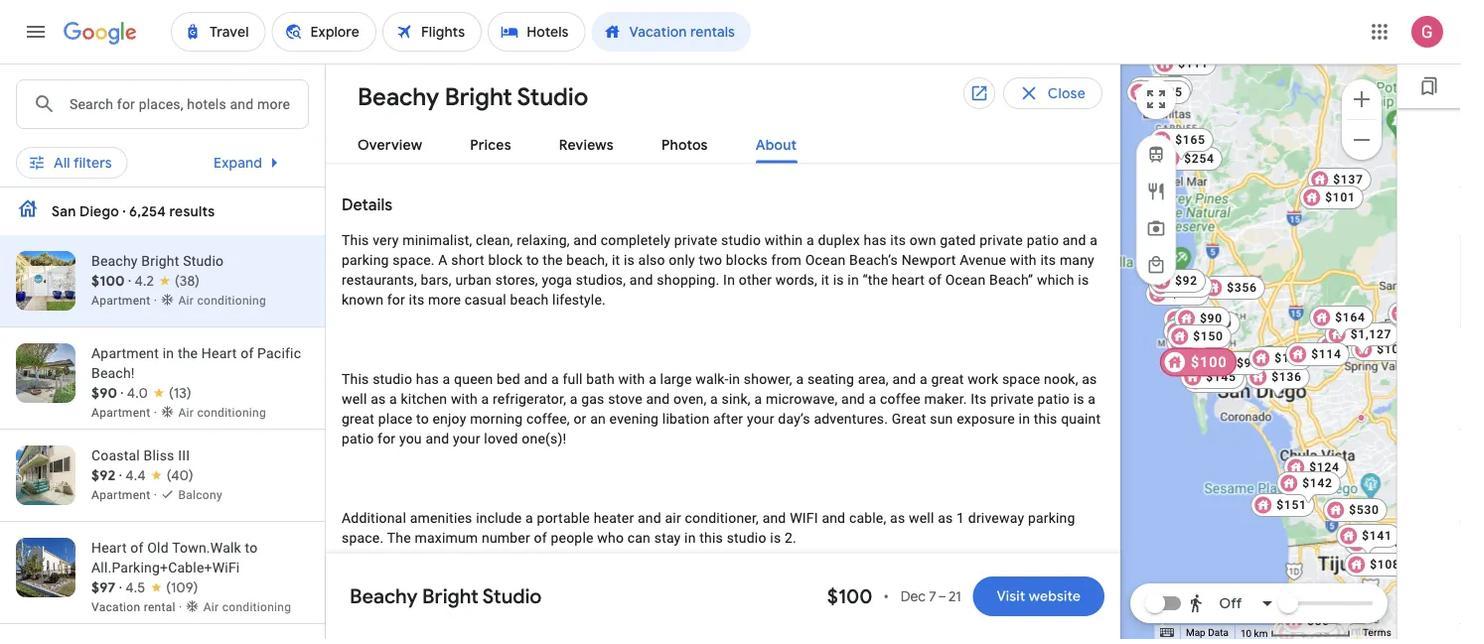 Task type: vqa. For each thing, say whether or not it's contained in the screenshot.


Task type: locate. For each thing, give the bounding box(es) containing it.
0 vertical spatial air conditioning
[[178, 294, 266, 308]]

this inside the this studio has a queen bed and a full bath with a large walk-in shower, a seating area, and a great work space nook, as well as a kitchen with a refrigerator, a gas stove and oven, a sink, a microwave, and a coffee maker. its private patio is a great place to enjoy morning coffee, or an evening libation after your day's adventures. great sun exposure in this quaint patio for you and your loved one(s)!
[[342, 372, 369, 388]]

$150 link
[[1168, 325, 1232, 359], [1273, 618, 1337, 640]]

bright inside beachy bright studio "heading"
[[445, 82, 512, 112]]

to down relaxing,
[[526, 252, 539, 269]]

1 vertical spatial conditioning
[[197, 406, 266, 420]]

1 vertical spatial $124
[[1310, 461, 1340, 475]]

studio inside "this very minimalist, clean, relaxing, and completely private studio within a duplex has its own gated private patio and a parking space. a short block to the beach, it is also only two blocks from ocean beach's newport avenue with its many restaurants, bars, urban stores, yoga studios, and shopping. in other words, it is in "the heart of ocean beach" which is known for its more casual beach lifestyle."
[[721, 232, 761, 249]]

1 vertical spatial can
[[997, 610, 1020, 626]]

san inside heading
[[52, 203, 76, 221]]

also
[[638, 252, 665, 269]]

in up sink,
[[729, 372, 740, 388]]

$157 link
[[1164, 321, 1228, 345]]

beachy bright studio inside "heading"
[[358, 82, 588, 112]]

blocks
[[726, 252, 768, 269]]

map region
[[1073, 28, 1461, 640]]

private inside the this studio has a queen bed and a full bath with a large walk-in shower, a seating area, and a great work space nook, as well as a kitchen with a refrigerator, a gas stove and oven, a sink, a microwave, and a coffee maker. its private patio is a great place to enjoy morning coffee, or an evening libation after your day's adventures. great sun exposure in this quaint patio for you and your loved one(s)!
[[991, 391, 1034, 408]]

beachy inside "heading"
[[358, 82, 439, 112]]

private up avenue
[[980, 232, 1023, 249]]

$153 link
[[1184, 370, 1248, 393]]

your left loved
[[453, 431, 481, 448]]

well left 1
[[909, 511, 934, 527]]

$114
[[1312, 348, 1342, 362]]

for down restaurants,
[[387, 292, 405, 308]]

$239
[[1202, 317, 1233, 331]]

0 horizontal spatial its
[[409, 292, 425, 308]]

1 horizontal spatial parking
[[1028, 511, 1076, 527]]

to right out at the left of page
[[417, 630, 430, 640]]

$100 left 4.2
[[91, 272, 125, 290]]

shopping.
[[657, 272, 720, 289]]

filters form
[[16, 64, 968, 201]]

1 horizontal spatial can
[[997, 610, 1020, 626]]

enjoy up out at the left of page
[[383, 610, 417, 626]]

of down newport
[[929, 272, 942, 289]]

2 apartment · from the top
[[91, 406, 160, 420]]

1 vertical spatial $150
[[1299, 623, 1329, 637]]

0 vertical spatial studio
[[517, 82, 588, 112]]

microwave,
[[766, 391, 838, 408]]

and up coffee
[[893, 372, 916, 388]]

2 all from the top
[[54, 154, 70, 172]]

1 vertical spatial ocean
[[945, 272, 986, 289]]

$108
[[1370, 558, 1401, 572]]

sort
[[886, 148, 914, 166]]

this left very
[[342, 232, 369, 249]]

$141 up $108
[[1370, 536, 1401, 550]]

san
[[52, 203, 76, 221], [772, 630, 796, 640]]

$254 link
[[1159, 147, 1223, 171]]

enjoy down kitchen at the bottom left
[[433, 411, 466, 428]]

0 vertical spatial bright
[[445, 82, 512, 112]]

$124 down relax and recharge - 2br/1ba ev charger san diego, $217 image
[[1397, 327, 1427, 341]]

tab list
[[326, 121, 1121, 164]]

apartment · for 4.4
[[91, 489, 160, 503]]

coffee,
[[526, 411, 570, 428]]

1 horizontal spatial $92
[[1175, 274, 1198, 288]]

the down slice on the bottom left of the page
[[471, 630, 491, 640]]

$141 up $108 link
[[1362, 530, 1393, 543]]

has inside the this studio has a queen bed and a full bath with a large walk-in shower, a seating area, and a great work space nook, as well as a kitchen with a refrigerator, a gas stove and oven, a sink, a microwave, and a coffee maker. its private patio is a great place to enjoy morning coffee, or an evening libation after your day's adventures. great sun exposure in this quaint patio for you and your loved one(s)!
[[416, 372, 439, 388]]

apartment in the heart of pacific beach! $90 ·
[[91, 345, 301, 402]]

$171 link
[[1167, 331, 1231, 365]]

air conditioning for (109)
[[203, 601, 291, 615]]

$164 link
[[1310, 306, 1374, 340]]

studio up reviews
[[517, 82, 588, 112]]

the down the easy" at the bottom of the page
[[699, 630, 719, 640]]

paradise
[[529, 610, 583, 626]]

$530 link
[[1324, 499, 1388, 523]]

vacation rental ·
[[91, 601, 186, 615]]

filters for all filters (1)
[[73, 148, 112, 166]]

many
[[1060, 252, 1095, 269], [495, 630, 529, 640]]

air for (109)
[[203, 601, 219, 615]]

air conditioning down town.walk
[[203, 601, 291, 615]]

air conditioning down "(13)"
[[178, 406, 266, 420]]

and right wifi
[[822, 511, 846, 527]]

0 horizontal spatial parking
[[342, 252, 389, 269]]

0 horizontal spatial your
[[453, 431, 481, 448]]

$151 link
[[1251, 494, 1315, 518]]

which
[[1037, 272, 1075, 289]]

view larger map image
[[1145, 87, 1168, 111]]

patio down nook,
[[1038, 391, 1070, 408]]

many inside come enjoy this little slice of paradise where the "livin' is easy" and you are close to the freeway so you can easily venture out to enjoy the many world-class attractions of the greater san diego area.
[[495, 630, 529, 640]]

1 horizontal spatial great
[[931, 372, 964, 388]]

of inside apartment in the heart of pacific beach! $90 ·
[[241, 345, 254, 362]]

0 vertical spatial heart
[[202, 345, 237, 362]]

all for all filters
[[54, 154, 70, 172]]

2 vertical spatial apartment ·
[[91, 489, 160, 503]]

the up yoga
[[543, 252, 563, 269]]

avenue
[[960, 252, 1007, 269]]

number
[[482, 531, 530, 547]]

1 vertical spatial patio
[[1038, 391, 1070, 408]]

$100 down $171
[[1191, 354, 1228, 371]]

1 vertical spatial air
[[178, 406, 194, 420]]

0 horizontal spatial this
[[420, 610, 444, 626]]

in left the "the
[[848, 272, 859, 289]]

0 horizontal spatial $124 link
[[1284, 456, 1348, 480]]

$108 link
[[1344, 553, 1409, 577]]

conditioning down (38)
[[197, 294, 266, 308]]

$105 link
[[1164, 320, 1228, 344]]

you down "place"
[[399, 431, 422, 448]]

$97 up vacation
[[91, 579, 116, 597]]

0 vertical spatial $150
[[1193, 330, 1224, 344]]

this inside come enjoy this little slice of paradise where the "livin' is easy" and you are close to the freeway so you can easily venture out to enjoy the many world-class attractions of the greater san diego area.
[[420, 610, 444, 626]]

air conditioning for (38)
[[178, 294, 266, 308]]

3 apartment · from the top
[[91, 489, 160, 503]]

its
[[891, 232, 906, 249], [1041, 252, 1056, 269], [409, 292, 425, 308]]

to
[[526, 252, 539, 269], [416, 411, 429, 428], [245, 540, 258, 556], [858, 610, 871, 626], [417, 630, 430, 640]]

iii
[[178, 448, 190, 464]]

2 vertical spatial air conditioning
[[203, 601, 291, 615]]

0 vertical spatial for
[[387, 292, 405, 308]]

$213
[[1172, 287, 1202, 301], [1189, 324, 1220, 338]]

1 vertical spatial well
[[909, 511, 934, 527]]

with down queen
[[451, 391, 478, 408]]

$165 link
[[1150, 128, 1214, 162]]

2 vertical spatial with
[[451, 391, 478, 408]]

is inside the this studio has a queen bed and a full bath with a large walk-in shower, a seating area, and a great work space nook, as well as a kitchen with a refrigerator, a gas stove and oven, a sink, a microwave, and a coffee maker. its private patio is a great place to enjoy morning coffee, or an evening libation after your day's adventures. great sun exposure in this quaint patio for you and your loved one(s)!
[[1074, 391, 1085, 408]]

area,
[[858, 372, 889, 388]]

ocean down avenue
[[945, 272, 986, 289]]

0 vertical spatial has
[[864, 232, 887, 249]]

air
[[178, 294, 194, 308], [178, 406, 194, 420], [203, 601, 219, 615]]

1 vertical spatial many
[[495, 630, 529, 640]]

nook,
[[1044, 372, 1079, 388]]

1 vertical spatial great
[[342, 411, 375, 428]]

2 filters from the top
[[73, 154, 112, 172]]

$92 inside coastal bliss iii $92 ·
[[91, 467, 116, 484]]

filters for all filters
[[73, 154, 112, 172]]

and inside come enjoy this little slice of paradise where the "livin' is easy" and you are close to the freeway so you can easily venture out to enjoy the many world-class attractions of the greater san diego area.
[[743, 610, 766, 626]]

this left little
[[420, 610, 444, 626]]

0 vertical spatial beachy bright studio
[[358, 82, 588, 112]]

with up stove
[[618, 372, 645, 388]]

1 horizontal spatial with
[[618, 372, 645, 388]]

0 vertical spatial enjoy
[[433, 411, 466, 428]]

private down space
[[991, 391, 1034, 408]]

is up quaint
[[1074, 391, 1085, 408]]

beachy bright studio up prices
[[358, 82, 588, 112]]

parking up restaurants,
[[342, 252, 389, 269]]

as
[[1082, 372, 1097, 388], [371, 391, 386, 408], [890, 511, 905, 527], [938, 511, 953, 527]]

a inside additional amenities include a portable heater and air conditioner, and wifi and cable, as well as 1 driveway parking space. the maximum number of people who can stay in this studio is 2.
[[526, 511, 533, 527]]

in right stay on the bottom left
[[685, 531, 696, 547]]

0 vertical spatial $213
[[1172, 287, 1202, 301]]

0 horizontal spatial you
[[399, 431, 422, 448]]

enjoy down little
[[433, 630, 467, 640]]

conditioning for (13)
[[197, 406, 266, 420]]

2 horizontal spatial this
[[1034, 411, 1058, 428]]

beachy inside beachy bright studio $100 ·
[[91, 253, 138, 269]]

and up 2.
[[763, 511, 786, 527]]

1 vertical spatial this
[[700, 531, 723, 547]]

0 vertical spatial space.
[[393, 252, 435, 269]]

0 horizontal spatial $97
[[91, 579, 116, 597]]

beachy up 4.2
[[91, 253, 138, 269]]

of inside additional amenities include a portable heater and air conditioner, and wifi and cable, as well as 1 driveway parking space. the maximum number of people who can stay in this studio is 2.
[[534, 531, 547, 547]]

1 vertical spatial your
[[453, 431, 481, 448]]

guest rating
[[465, 148, 548, 166]]

4.4
[[125, 467, 146, 485]]

1 vertical spatial its
[[1041, 252, 1056, 269]]

relaxing,
[[517, 232, 570, 249]]

0 vertical spatial this
[[342, 232, 369, 249]]

studio up kitchen at the bottom left
[[373, 372, 412, 388]]

0 vertical spatial $97
[[1237, 357, 1260, 371]]

to down kitchen at the bottom left
[[416, 411, 429, 428]]

$97 inside map region
[[1237, 357, 1260, 371]]

great up maker.
[[931, 372, 964, 388]]

is left 2.
[[770, 531, 781, 547]]

bars,
[[421, 272, 452, 289]]

short
[[451, 252, 485, 269]]

1 vertical spatial studio
[[373, 372, 412, 388]]

enjoy inside the this studio has a queen bed and a full bath with a large walk-in shower, a seating area, and a great work space nook, as well as a kitchen with a refrigerator, a gas stove and oven, a sink, a microwave, and a coffee maker. its private patio is a great place to enjoy morning coffee, or an evening libation after your day's adventures. great sun exposure in this quaint patio for you and your loved one(s)!
[[433, 411, 466, 428]]

for down "place"
[[378, 431, 396, 448]]

air conditioning down (38)
[[178, 294, 266, 308]]

1 horizontal spatial san
[[772, 630, 796, 640]]

$90 inside map region
[[1200, 312, 1223, 326]]

0 vertical spatial patio
[[1027, 232, 1059, 249]]

in up 4 out of 5 stars from 13 reviews image
[[163, 345, 174, 362]]

seating
[[808, 372, 855, 388]]

0 horizontal spatial heart
[[91, 540, 127, 556]]

apartment · down 4.0 on the bottom of the page
[[91, 406, 160, 420]]

to right town.walk
[[245, 540, 258, 556]]

4 out of 5 stars from 13 reviews image
[[127, 383, 191, 403]]

0 vertical spatial well
[[342, 391, 367, 408]]

0 vertical spatial this
[[1034, 411, 1058, 428]]

0 vertical spatial with
[[1010, 252, 1037, 269]]

$111
[[1179, 57, 1209, 71]]

$92
[[1175, 274, 1198, 288], [91, 467, 116, 484]]

$90 inside apartment in the heart of pacific beach! $90 ·
[[91, 384, 117, 402]]

1 vertical spatial studio
[[183, 253, 224, 269]]

0 horizontal spatial with
[[451, 391, 478, 408]]

0 vertical spatial its
[[891, 232, 906, 249]]

1 apartment · from the top
[[91, 294, 160, 308]]

many down slice on the bottom left of the page
[[495, 630, 529, 640]]

this inside "this very minimalist, clean, relaxing, and completely private studio within a duplex has its own gated private patio and a parking space. a short block to the beach, it is also only two blocks from ocean beach's newport avenue with its many restaurants, bars, urban stores, yoga studios, and shopping. in other words, it is in "the heart of ocean beach" which is known for its more casual beach lifestyle."
[[342, 232, 369, 249]]

$213 link
[[1146, 282, 1210, 306], [1164, 319, 1228, 343]]

to inside "this very minimalist, clean, relaxing, and completely private studio within a duplex has its own gated private patio and a parking space. a short block to the beach, it is also only two blocks from ocean beach's newport avenue with its many restaurants, bars, urban stores, yoga studios, and shopping. in other words, it is in "the heart of ocean beach" which is known for its more casual beach lifestyle."
[[526, 252, 539, 269]]

area.
[[840, 630, 871, 640]]

1 vertical spatial $213 link
[[1164, 319, 1228, 343]]

this down conditioner, in the bottom of the page
[[700, 531, 723, 547]]

1 horizontal spatial has
[[864, 232, 887, 249]]

0 horizontal spatial ocean
[[805, 252, 846, 269]]

$101
[[1326, 191, 1356, 205]]

kitchen
[[401, 391, 447, 408]]

all inside filters form
[[54, 148, 70, 166]]

0 horizontal spatial can
[[628, 531, 651, 547]]

air right rental ·
[[203, 601, 219, 615]]

freeway
[[898, 610, 948, 626]]

luxury bonita family home w/ private pool & spa image
[[1358, 414, 1366, 422]]

all
[[54, 148, 70, 166], [54, 154, 70, 172]]

to inside the this studio has a queen bed and a full bath with a large walk-in shower, a seating area, and a great work space nook, as well as a kitchen with a refrigerator, a gas stove and oven, a sink, a microwave, and a coffee maker. its private patio is a great place to enjoy morning coffee, or an evening libation after your day's adventures. great sun exposure in this quaint patio for you and your loved one(s)!
[[416, 411, 429, 428]]

1 horizontal spatial this
[[700, 531, 723, 547]]

and left the air
[[638, 511, 661, 527]]

it right "words,"
[[821, 272, 830, 289]]

of left old on the bottom left of the page
[[130, 540, 144, 556]]

Search for places, hotels and more text field
[[69, 80, 308, 128]]

you right the so
[[971, 610, 994, 626]]

air down (38)
[[178, 294, 194, 308]]

parking right driveway
[[1028, 511, 1076, 527]]

1 vertical spatial bright
[[141, 253, 179, 269]]

1 horizontal spatial many
[[1060, 252, 1095, 269]]

of left pacific
[[241, 345, 254, 362]]

1 horizontal spatial you
[[770, 610, 793, 626]]

beachy bright studio up little
[[350, 584, 542, 610]]

0 horizontal spatial $92
[[91, 467, 116, 484]]

1 vertical spatial air conditioning
[[178, 406, 266, 420]]

san left diego
[[772, 630, 796, 640]]

2 vertical spatial air
[[203, 601, 219, 615]]

in inside apartment in the heart of pacific beach! $90 ·
[[163, 345, 174, 362]]

1 horizontal spatial $124
[[1397, 327, 1427, 341]]

this left quaint
[[1034, 411, 1058, 428]]

in inside "this very minimalist, clean, relaxing, and completely private studio within a duplex has its own gated private patio and a parking space. a short block to the beach, it is also only two blocks from ocean beach's newport avenue with its many restaurants, bars, urban stores, yoga studios, and shopping. in other words, it is in "the heart of ocean beach" which is known for its more casual beach lifestyle."
[[848, 272, 859, 289]]

0 vertical spatial parking
[[342, 252, 389, 269]]

apartment ·
[[91, 294, 160, 308], [91, 406, 160, 420], [91, 489, 160, 503]]

$141
[[1362, 530, 1393, 543], [1370, 536, 1401, 550]]

studio up (38)
[[183, 253, 224, 269]]

to up area.
[[858, 610, 871, 626]]

2 this from the top
[[342, 372, 369, 388]]

patio up additional
[[342, 431, 374, 448]]

filters inside all filters (1) button
[[73, 148, 112, 166]]

1 filters from the top
[[73, 148, 112, 166]]

photos
[[662, 137, 708, 154]]

1 horizontal spatial $97
[[1237, 357, 1260, 371]]

beachy up the come
[[350, 584, 418, 610]]

studio up slice on the bottom left of the page
[[483, 584, 542, 610]]

a
[[807, 232, 814, 249], [1090, 232, 1098, 249], [443, 372, 450, 388], [551, 372, 559, 388], [649, 372, 657, 388], [796, 372, 804, 388], [920, 372, 928, 388], [390, 391, 397, 408], [481, 391, 489, 408], [570, 391, 578, 408], [710, 391, 718, 408], [755, 391, 762, 408], [869, 391, 877, 408], [1088, 391, 1096, 408], [526, 511, 533, 527]]

$97 link
[[1211, 352, 1268, 376]]

$67
[[1308, 615, 1330, 629]]

private
[[674, 232, 718, 249], [980, 232, 1023, 249], [991, 391, 1034, 408]]

you left are
[[770, 610, 793, 626]]

in
[[848, 272, 859, 289], [163, 345, 174, 362], [729, 372, 740, 388], [1019, 411, 1030, 428], [685, 531, 696, 547]]

0 vertical spatial $124 link
[[1371, 322, 1435, 346]]

can down visit
[[997, 610, 1020, 626]]

this studio has a queen bed and a full bath with a large walk-in shower, a seating area, and a great work space nook, as well as a kitchen with a refrigerator, a gas stove and oven, a sink, a microwave, and a coffee maker. its private patio is a great place to enjoy morning coffee, or an evening libation after your day's adventures. great sun exposure in this quaint patio for you and your loved one(s)!
[[342, 372, 1101, 448]]

air for (13)
[[178, 406, 194, 420]]

rating
[[509, 148, 548, 166]]

$138 link
[[1164, 308, 1228, 342]]

1 this from the top
[[342, 232, 369, 249]]

(38)
[[175, 272, 200, 290]]

with up beach"
[[1010, 252, 1037, 269]]

diego
[[799, 630, 836, 640]]

conditioning down town.walk
[[222, 601, 291, 615]]

· inside beachy bright studio $100 ·
[[128, 272, 131, 290]]

1 vertical spatial has
[[416, 372, 439, 388]]

0 horizontal spatial $150 link
[[1168, 325, 1232, 359]]

bright
[[445, 82, 512, 112], [141, 253, 179, 269], [422, 584, 479, 610]]

is right "livin'
[[690, 610, 701, 626]]

bliss
[[144, 448, 174, 464]]

1 vertical spatial $124 link
[[1284, 456, 1348, 480]]

san down all filters button
[[52, 203, 76, 221]]

as right cable,
[[890, 511, 905, 527]]

with inside "this very minimalist, clean, relaxing, and completely private studio within a duplex has its own gated private patio and a parking space. a short block to the beach, it is also only two blocks from ocean beach's newport avenue with its many restaurants, bars, urban stores, yoga studios, and shopping. in other words, it is in "the heart of ocean beach" which is known for its more casual beach lifestyle."
[[1010, 252, 1037, 269]]

· left the 4.4
[[119, 467, 122, 485]]

0 horizontal spatial space.
[[342, 531, 384, 547]]

air for (38)
[[178, 294, 194, 308]]

air down "(13)"
[[178, 406, 194, 420]]

0 horizontal spatial well
[[342, 391, 367, 408]]

many inside "this very minimalist, clean, relaxing, and completely private studio within a duplex has its own gated private patio and a parking space. a short block to the beach, it is also only two blocks from ocean beach's newport avenue with its many restaurants, bars, urban stores, yoga studios, and shopping. in other words, it is in "the heart of ocean beach" which is known for its more casual beach lifestyle."
[[1060, 252, 1095, 269]]

its left own
[[891, 232, 906, 249]]

0 horizontal spatial it
[[612, 252, 620, 269]]

terms
[[1363, 627, 1392, 639]]

casual
[[465, 292, 507, 308]]

your down sink,
[[747, 411, 775, 428]]

guest
[[465, 148, 506, 166]]

$124 up $142 at the bottom right of page
[[1310, 461, 1340, 475]]

can left stay on the bottom left
[[628, 531, 651, 547]]

great left "place"
[[342, 411, 375, 428]]

1 vertical spatial for
[[378, 431, 396, 448]]

town.walk
[[172, 540, 241, 556]]

1 vertical spatial space.
[[342, 531, 384, 547]]

filters inside all filters button
[[73, 154, 112, 172]]

is inside additional amenities include a portable heater and air conditioner, and wifi and cable, as well as 1 driveway parking space. the maximum number of people who can stay in this studio is 2.
[[770, 531, 781, 547]]

$97 inside heart of old town.walk to all.parking+cable+wifi $97 ·
[[91, 579, 116, 597]]

is right which
[[1078, 272, 1089, 289]]

$137 link
[[1308, 168, 1372, 192]]

dec
[[901, 588, 926, 606]]

· left 4.2
[[128, 272, 131, 290]]

1 horizontal spatial $90
[[1200, 312, 1223, 326]]

$125 link
[[1164, 321, 1228, 345], [1317, 335, 1381, 359]]

1 vertical spatial parking
[[1028, 511, 1076, 527]]

apartment · for 4.2
[[91, 294, 160, 308]]

this inside the this studio has a queen bed and a full bath with a large walk-in shower, a seating area, and a great work space nook, as well as a kitchen with a refrigerator, a gas stove and oven, a sink, a microwave, and a coffee maker. its private patio is a great place to enjoy morning coffee, or an evening libation after your day's adventures. great sun exposure in this quaint patio for you and your loved one(s)!
[[1034, 411, 1058, 428]]

1 horizontal spatial your
[[747, 411, 775, 428]]

$137
[[1334, 173, 1364, 187]]

from
[[772, 252, 802, 269]]

clear image
[[337, 90, 361, 114]]

greater
[[723, 630, 768, 640]]

4.0
[[127, 384, 148, 402]]

1 all from the top
[[54, 148, 70, 166]]

for inside the this studio has a queen bed and a full bath with a large walk-in shower, a seating area, and a great work space nook, as well as a kitchen with a refrigerator, a gas stove and oven, a sink, a microwave, and a coffee maker. its private patio is a great place to enjoy morning coffee, or an evening libation after your day's adventures. great sun exposure in this quaint patio for you and your loved one(s)!
[[378, 431, 396, 448]]

1 vertical spatial $97
[[91, 579, 116, 597]]

the inside "this very minimalist, clean, relaxing, and completely private studio within a duplex has its own gated private patio and a parking space. a short block to the beach, it is also only two blocks from ocean beach's newport avenue with its many restaurants, bars, urban stores, yoga studios, and shopping. in other words, it is in "the heart of ocean beach" which is known for its more casual beach lifestyle."
[[543, 252, 563, 269]]

2 vertical spatial this
[[420, 610, 444, 626]]

(13)
[[169, 384, 191, 402]]

0 vertical spatial $124
[[1397, 327, 1427, 341]]

beachy up "overview"
[[358, 82, 439, 112]]

easily
[[1024, 610, 1061, 626]]

large
[[660, 372, 692, 388]]

bright up prices
[[445, 82, 512, 112]]

can inside come enjoy this little slice of paradise where the "livin' is easy" and you are close to the freeway so you can easily venture out to enjoy the many world-class attractions of the greater san diego area.
[[997, 610, 1020, 626]]

its down bars,
[[409, 292, 425, 308]]



Task type: describe. For each thing, give the bounding box(es) containing it.
$151
[[1277, 499, 1307, 513]]

for inside "this very minimalist, clean, relaxing, and completely private studio within a duplex has its own gated private patio and a parking space. a short block to the beach, it is also only two blocks from ocean beach's newport avenue with its many restaurants, bars, urban stores, yoga studios, and shopping. in other words, it is in "the heart of ocean beach" which is known for its more casual beach lifestyle."
[[387, 292, 405, 308]]

open in new tab image
[[970, 84, 989, 103]]

1 vertical spatial beachy bright studio
[[350, 584, 542, 610]]

tab list containing overview
[[326, 121, 1121, 164]]

$35
[[1343, 606, 1366, 620]]

$171
[[1192, 336, 1223, 350]]

parking inside additional amenities include a portable heater and air conditioner, and wifi and cable, as well as 1 driveway parking space. the maximum number of people who can stay in this studio is 2.
[[1028, 511, 1076, 527]]

prices
[[470, 137, 511, 154]]

and down kitchen at the bottom left
[[426, 431, 449, 448]]

map data button
[[1186, 626, 1229, 640]]

$825
[[1153, 85, 1183, 99]]

and up beach, in the left top of the page
[[574, 232, 597, 249]]

"livin'
[[653, 610, 686, 626]]

0 vertical spatial your
[[747, 411, 775, 428]]

evening
[[610, 411, 659, 428]]

day's
[[778, 411, 810, 428]]

bath
[[586, 372, 615, 388]]

1 vertical spatial enjoy
[[383, 610, 417, 626]]

sink,
[[722, 391, 751, 408]]

0 horizontal spatial $125 link
[[1164, 321, 1228, 345]]

full
[[563, 372, 583, 388]]

other
[[739, 272, 772, 289]]

come
[[342, 610, 379, 626]]

shower,
[[744, 372, 793, 388]]

san diego · 6,254 results heading
[[52, 200, 215, 224]]

close
[[1048, 84, 1086, 102]]

in inside additional amenities include a portable heater and air conditioner, and wifi and cable, as well as 1 driveway parking space. the maximum number of people who can stay in this studio is 2.
[[685, 531, 696, 547]]

1 vertical spatial it
[[821, 272, 830, 289]]

· inside heart of old town.walk to all.parking+cable+wifi $97 ·
[[119, 579, 122, 597]]

people
[[551, 531, 594, 547]]

only
[[669, 252, 695, 269]]

1 horizontal spatial $125 link
[[1317, 335, 1381, 359]]

$153
[[1209, 375, 1240, 388]]

of inside "this very minimalist, clean, relaxing, and completely private studio within a duplex has its own gated private patio and a parking space. a short block to the beach, it is also only two blocks from ocean beach's newport avenue with its many restaurants, bars, urban stores, yoga studios, and shopping. in other words, it is in "the heart of ocean beach" which is known for its more casual beach lifestyle."
[[929, 272, 942, 289]]

parking inside "this very minimalist, clean, relaxing, and completely private studio within a duplex has its own gated private patio and a parking space. a short block to the beach, it is also only two blocks from ocean beach's newport avenue with its many restaurants, bars, urban stores, yoga studios, and shopping. in other words, it is in "the heart of ocean beach" which is known for its more casual beach lifestyle."
[[342, 252, 389, 269]]

· inside coastal bliss iii $92 ·
[[119, 467, 122, 485]]

is inside come enjoy this little slice of paradise where the "livin' is easy" and you are close to the freeway so you can easily venture out to enjoy the many world-class attractions of the greater san diego area.
[[690, 610, 701, 626]]

(40)
[[167, 467, 193, 485]]

off button
[[1183, 580, 1281, 628]]

minimalist,
[[403, 232, 472, 249]]

heart inside heart of old town.walk to all.parking+cable+wifi $97 ·
[[91, 540, 127, 556]]

cable,
[[849, 511, 887, 527]]

1 vertical spatial $213
[[1189, 324, 1220, 338]]

0 horizontal spatial $125
[[1189, 326, 1220, 340]]

of right slice on the bottom left of the page
[[512, 610, 525, 626]]

gated
[[940, 232, 976, 249]]

$157
[[1189, 326, 1220, 340]]

and down also
[[630, 272, 653, 289]]

0 vertical spatial great
[[931, 372, 964, 388]]

block
[[488, 252, 523, 269]]

refrigerator,
[[493, 391, 566, 408]]

you inside the this studio has a queen bed and a full bath with a large walk-in shower, a seating area, and a great work space nook, as well as a kitchen with a refrigerator, a gas stove and oven, a sink, a microwave, and a coffee maker. its private patio is a great place to enjoy morning coffee, or an evening libation after your day's adventures. great sun exposure in this quaint patio for you and your loved one(s)!
[[399, 431, 422, 448]]

2 vertical spatial beachy
[[350, 584, 418, 610]]

Check-in text field
[[445, 78, 563, 124]]

$145 link
[[1181, 366, 1245, 389]]

additional
[[342, 511, 406, 527]]

$101 link
[[1300, 186, 1364, 210]]

stay
[[654, 531, 681, 547]]

1 vertical spatial with
[[618, 372, 645, 388]]

studio inside additional amenities include a portable heater and air conditioner, and wifi and cable, as well as 1 driveway parking space. the maximum number of people who can stay in this studio is 2.
[[727, 531, 767, 547]]

well inside additional amenities include a portable heater and air conditioner, and wifi and cable, as well as 1 driveway parking space. the maximum number of people who can stay in this studio is 2.
[[909, 511, 934, 527]]

portable
[[537, 511, 590, 527]]

zoom out map image
[[1350, 128, 1374, 152]]

studio inside the this studio has a queen bed and a full bath with a large walk-in shower, a seating area, and a great work space nook, as well as a kitchen with a refrigerator, a gas stove and oven, a sink, a microwave, and a coffee maker. its private patio is a great place to enjoy morning coffee, or an evening libation after your day's adventures. great sun exposure in this quaint patio for you and your loved one(s)!
[[373, 372, 412, 388]]

coffee
[[880, 391, 921, 408]]

this for this very minimalist, clean, relaxing, and completely private studio within a duplex has its own gated private patio and a parking space. a short block to the beach, it is also only two blocks from ocean beach's newport avenue with its many restaurants, bars, urban stores, yoga studios, and shopping. in other words, it is in "the heart of ocean beach" which is known for its more casual beach lifestyle.
[[342, 232, 369, 249]]

property
[[298, 148, 356, 166]]

is down the completely
[[624, 252, 635, 269]]

has inside "this very minimalist, clean, relaxing, and completely private studio within a duplex has its own gated private patio and a parking space. a short block to the beach, it is also only two blocks from ocean beach's newport avenue with its many restaurants, bars, urban stores, yoga studios, and shopping. in other words, it is in "the heart of ocean beach" which is known for its more casual beach lifestyle."
[[864, 232, 887, 249]]

sun
[[930, 411, 953, 428]]

patio inside "this very minimalist, clean, relaxing, and completely private studio within a duplex has its own gated private patio and a parking space. a short block to the beach, it is also only two blocks from ocean beach's newport avenue with its many restaurants, bars, urban stores, yoga studios, and shopping. in other words, it is in "the heart of ocean beach" which is known for its more casual beach lifestyle."
[[1027, 232, 1059, 249]]

of down "livin'
[[682, 630, 695, 640]]

relax and recharge - 2br/1ba ev charger san diego, $217 image
[[1388, 302, 1452, 326]]

$246
[[1192, 331, 1223, 345]]

$92 link
[[1150, 269, 1206, 293]]

an
[[590, 411, 606, 428]]

and up the refrigerator,
[[524, 372, 548, 388]]

results
[[169, 203, 215, 221]]

$100 down $1,127
[[1377, 343, 1408, 357]]

0 horizontal spatial great
[[342, 411, 375, 428]]

well inside the this studio has a queen bed and a full bath with a large walk-in shower, a seating area, and a great work space nook, as well as a kitchen with a refrigerator, a gas stove and oven, a sink, a microwave, and a coffee maker. its private patio is a great place to enjoy morning coffee, or an evening libation after your day's adventures. great sun exposure in this quaint patio for you and your loved one(s)!
[[342, 391, 367, 408]]

the inside apartment in the heart of pacific beach! $90 ·
[[178, 345, 198, 362]]

beachy bright studio heading
[[342, 79, 588, 113]]

(109)
[[166, 579, 198, 597]]

expand
[[214, 154, 262, 172]]

easy"
[[704, 610, 739, 626]]

who
[[597, 531, 624, 547]]

lifestyle.
[[552, 292, 606, 308]]

2 vertical spatial patio
[[342, 431, 374, 448]]

website
[[1029, 588, 1081, 606]]

maker.
[[925, 391, 967, 408]]

2 vertical spatial enjoy
[[433, 630, 467, 640]]

2 vertical spatial its
[[409, 292, 425, 308]]

1 horizontal spatial its
[[891, 232, 906, 249]]

•
[[884, 588, 889, 606]]

zoom in map image
[[1350, 87, 1374, 111]]

where
[[587, 610, 626, 626]]

$100 inside beachy bright studio $100 ·
[[91, 272, 125, 290]]

· inside apartment in the heart of pacific beach! $90 ·
[[121, 384, 124, 402]]

1 horizontal spatial $124 link
[[1371, 322, 1435, 346]]

duplex
[[818, 232, 860, 249]]

conditioning for (38)
[[197, 294, 266, 308]]

so
[[952, 610, 967, 626]]

in
[[723, 272, 735, 289]]

beachy bright studio $100 ·
[[91, 253, 224, 290]]

space. inside "this very minimalist, clean, relaxing, and completely private studio within a duplex has its own gated private patio and a parking space. a short block to the beach, it is also only two blocks from ocean beach's newport avenue with its many restaurants, bars, urban stores, yoga studios, and shopping. in other words, it is in "the heart of ocean beach" which is known for its more casual beach lifestyle."
[[393, 252, 435, 269]]

guest rating button
[[431, 141, 582, 173]]

and up which
[[1063, 232, 1086, 249]]

one(s)!
[[522, 431, 567, 448]]

the up 'attractions'
[[629, 610, 649, 626]]

urban
[[455, 272, 492, 289]]

bright inside beachy bright studio $100 ·
[[141, 253, 179, 269]]

$100 up 'close' at the right bottom
[[827, 584, 873, 610]]

are
[[796, 610, 816, 626]]

heart of old town.walk to all.parking+cable+wifi $97 ·
[[91, 540, 258, 597]]

san inside come enjoy this little slice of paradise where the "livin' is easy" and you are close to the freeway so you can easily venture out to enjoy the many world-class attractions of the greater san diego area.
[[772, 630, 796, 640]]

0 horizontal spatial $150
[[1193, 330, 1224, 344]]

2 vertical spatial studio
[[483, 584, 542, 610]]

0 horizontal spatial $124
[[1310, 461, 1340, 475]]

conditioner,
[[685, 511, 759, 527]]

4.5 out of 5 stars from 109 reviews image
[[125, 578, 198, 598]]

in right exposure
[[1019, 411, 1030, 428]]

$145
[[1206, 371, 1237, 384]]

0 horizontal spatial $100 link
[[1160, 348, 1237, 377]]

apartment · for 4.0
[[91, 406, 160, 420]]

$246 link
[[1167, 326, 1231, 360]]

beach's
[[850, 252, 898, 269]]

2 vertical spatial bright
[[422, 584, 479, 610]]

private up only
[[674, 232, 718, 249]]

reviews
[[559, 137, 614, 154]]

conditioning for (109)
[[222, 601, 291, 615]]

1 horizontal spatial $100 link
[[1351, 338, 1415, 362]]

can inside additional amenities include a portable heater and air conditioner, and wifi and cable, as well as 1 driveway parking space. the maximum number of people who can stay in this studio is 2.
[[628, 531, 651, 547]]

studio inside beachy bright studio $100 ·
[[183, 253, 224, 269]]

or
[[574, 411, 587, 428]]

price button
[[155, 141, 256, 173]]

this inside additional amenities include a portable heater and air conditioner, and wifi and cable, as well as 1 driveway parking space. the maximum number of people who can stay in this studio is 2.
[[700, 531, 723, 547]]

$254
[[1185, 152, 1215, 166]]

and up adventures.
[[842, 391, 865, 408]]

$322
[[1373, 331, 1404, 345]]

4.2 out of 5 stars from 38 reviews image
[[135, 271, 200, 291]]

2 horizontal spatial you
[[971, 610, 994, 626]]

air conditioning for (13)
[[178, 406, 266, 420]]

of inside heart of old town.walk to all.parking+cable+wifi $97 ·
[[130, 540, 144, 556]]

this for this studio has a queen bed and a full bath with a large walk-in shower, a seating area, and a great work space nook, as well as a kitchen with a refrigerator, a gas stove and oven, a sink, a microwave, and a coffee maker. its private patio is a great place to enjoy morning coffee, or an evening libation after your day's adventures. great sun exposure in this quaint patio for you and your loved one(s)!
[[342, 372, 369, 388]]

is left the "the
[[833, 272, 844, 289]]

space. inside additional amenities include a portable heater and air conditioner, and wifi and cable, as well as 1 driveway parking space. the maximum number of people who can stay in this studio is 2.
[[342, 531, 384, 547]]

coastal bliss iii $92 ·
[[91, 448, 190, 485]]

1 horizontal spatial ocean
[[945, 272, 986, 289]]

clean,
[[476, 232, 513, 249]]

libation
[[662, 411, 710, 428]]

rental ·
[[144, 601, 182, 615]]

2 horizontal spatial its
[[1041, 252, 1056, 269]]

property type
[[298, 148, 390, 166]]

beach
[[510, 292, 549, 308]]

1 horizontal spatial $125
[[1342, 340, 1373, 354]]

4.4 out of 5 stars from 40 reviews image
[[125, 466, 193, 486]]

to inside heart of old town.walk to all.parking+cable+wifi $97 ·
[[245, 540, 258, 556]]

main menu image
[[24, 20, 48, 44]]

(1)
[[115, 148, 131, 166]]

as left 1
[[938, 511, 953, 527]]

little
[[447, 610, 475, 626]]

wifi
[[790, 511, 818, 527]]

keyboard shortcuts image
[[1160, 629, 1174, 638]]

all for all filters (1)
[[54, 148, 70, 166]]

heart inside apartment in the heart of pacific beach! $90 ·
[[202, 345, 237, 362]]

$1,127 link
[[1325, 323, 1400, 357]]

the down •
[[874, 610, 894, 626]]

1 horizontal spatial $150
[[1299, 623, 1329, 637]]

as up "place"
[[371, 391, 386, 408]]

as right nook,
[[1082, 372, 1097, 388]]

$92 inside map region
[[1175, 274, 1198, 288]]

close
[[820, 610, 854, 626]]

coastal
[[91, 448, 140, 464]]

property type button
[[264, 141, 423, 173]]

all filters button
[[16, 139, 128, 187]]

venture
[[342, 630, 389, 640]]

map data
[[1186, 627, 1229, 639]]

0 vertical spatial $213 link
[[1146, 282, 1210, 306]]

0 vertical spatial it
[[612, 252, 620, 269]]

rooms button
[[590, 141, 702, 173]]

1 horizontal spatial $150 link
[[1273, 618, 1337, 640]]

studio inside beachy bright studio "heading"
[[517, 82, 588, 112]]

and down large at the bottom left of the page
[[646, 391, 670, 408]]

two
[[699, 252, 722, 269]]

known
[[342, 292, 384, 308]]



